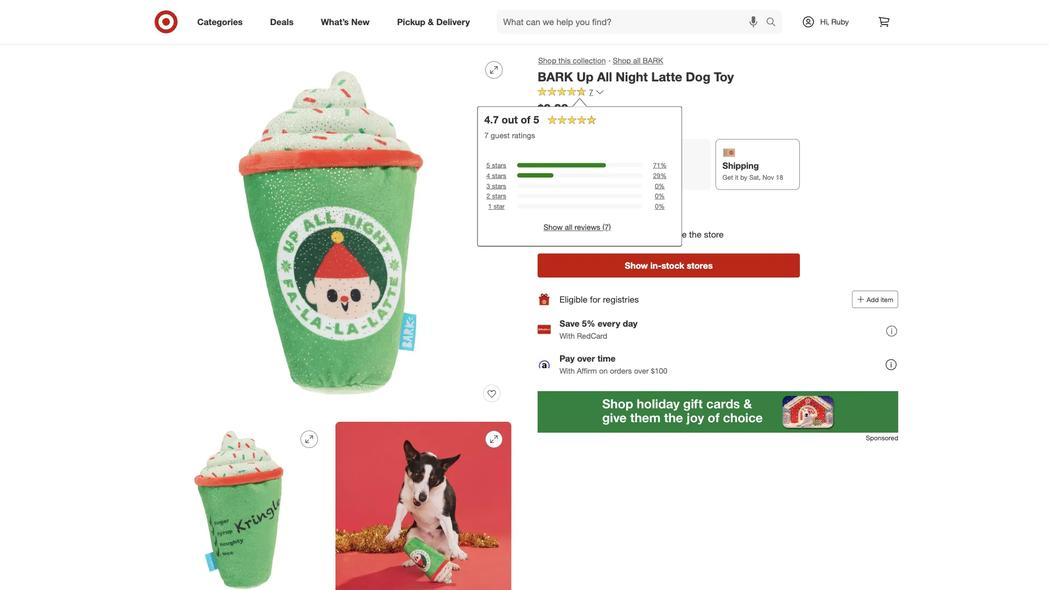 Task type: locate. For each thing, give the bounding box(es) containing it.
2 with from the top
[[560, 366, 575, 376]]

3 stars from the top
[[492, 182, 507, 190]]

1 horizontal spatial austin
[[583, 200, 608, 210]]

show for show in-stock stores
[[625, 260, 648, 271]]

pickup
[[635, 229, 661, 240]]

store
[[704, 229, 724, 240]]

3 0 from the top
[[655, 202, 659, 210]]

7 guest ratings
[[485, 130, 535, 140]]

austin down the $9.99
[[547, 119, 568, 129]]

stores
[[687, 260, 713, 271]]

at right of
[[538, 119, 544, 129]]

bark down this
[[538, 69, 573, 84]]

0 vertical spatial all
[[633, 56, 641, 65]]

0
[[655, 182, 659, 190], [655, 192, 659, 200], [655, 202, 659, 210]]

0 horizontal spatial 7
[[485, 130, 489, 140]]

up
[[577, 69, 594, 84]]

for right eligible
[[590, 294, 601, 305]]

(7)
[[603, 223, 611, 232]]

stars for 2 stars
[[492, 192, 507, 200]]

get
[[723, 173, 733, 181]]

0 horizontal spatial shop
[[538, 56, 557, 65]]

0 vertical spatial lamar
[[592, 119, 614, 129]]

0 vertical spatial 7
[[589, 87, 594, 97]]

stars for 3 stars
[[492, 182, 507, 190]]

0 horizontal spatial 5
[[487, 161, 490, 169]]

$100
[[651, 366, 668, 376]]

1 vertical spatial 7
[[485, 130, 489, 140]]

not up the sold
[[545, 173, 556, 181]]

at right the sold
[[573, 200, 581, 210]]

0 vertical spatial at
[[538, 119, 544, 129]]

with down 'save'
[[560, 331, 575, 341]]

1 vertical spatial advertisement region
[[538, 391, 899, 433]]

1 vertical spatial at
[[573, 200, 581, 210]]

stars up 4 stars
[[492, 161, 507, 169]]

1 horizontal spatial at
[[573, 200, 581, 210]]

4.7 out of 5
[[485, 114, 539, 126]]

what's
[[321, 16, 349, 27]]

not inside pickup not available
[[545, 173, 556, 181]]

delivery
[[436, 16, 470, 27], [634, 161, 668, 172]]

7 down up
[[589, 87, 594, 97]]

1 vertical spatial austin
[[583, 200, 608, 210]]

stars up 2 stars
[[492, 182, 507, 190]]

2 0 from the top
[[655, 192, 659, 200]]

0 horizontal spatial bark
[[538, 69, 573, 84]]

0 vertical spatial advertisement region
[[142, 0, 907, 20]]

1 vertical spatial south
[[610, 200, 633, 210]]

show left in-
[[625, 260, 648, 271]]

3 0 % from the top
[[655, 202, 665, 210]]

of
[[521, 114, 531, 126]]

1 vertical spatial with
[[560, 366, 575, 376]]

not inside 'delivery not available'
[[634, 174, 645, 182]]

near
[[578, 216, 596, 227]]

1 0 % from the top
[[655, 182, 665, 190]]

1 shop from the left
[[538, 56, 557, 65]]

1 horizontal spatial lamar
[[636, 200, 660, 210]]

all up bark up all night latte dog toy
[[633, 56, 641, 65]]

pickup
[[397, 16, 426, 27], [545, 160, 573, 171]]

with inside save 5% every day with redcard
[[560, 331, 575, 341]]

2 vertical spatial 0 %
[[655, 202, 665, 210]]

not sold at austin south lamar
[[538, 200, 660, 210]]

2 vertical spatial 0
[[655, 202, 659, 210]]

% for 4 stars
[[661, 171, 667, 180]]

What can we help you find? suggestions appear below search field
[[497, 10, 769, 34]]

over left $100
[[634, 366, 649, 376]]

stars up star
[[492, 192, 507, 200]]

available inside 'delivery not available'
[[647, 174, 672, 182]]

1 vertical spatial bark
[[538, 69, 573, 84]]

collection
[[573, 56, 606, 65]]

0 vertical spatial south
[[570, 119, 590, 129]]

0 vertical spatial pickup
[[397, 16, 426, 27]]

1 horizontal spatial available
[[647, 174, 672, 182]]

all inside button
[[565, 223, 573, 232]]

0 vertical spatial austin
[[547, 119, 568, 129]]

0 horizontal spatial austin
[[547, 119, 568, 129]]

3 stars
[[487, 182, 507, 190]]

1 horizontal spatial pickup
[[545, 160, 573, 171]]

2
[[487, 192, 490, 200], [591, 229, 596, 240]]

1 vertical spatial for
[[590, 294, 601, 305]]

for right hours
[[622, 229, 633, 240]]

2 down near at the right top of the page
[[591, 229, 596, 240]]

available inside pickup not available
[[557, 173, 583, 181]]

pickup left &
[[397, 16, 426, 27]]

dog
[[686, 69, 711, 84]]

add item
[[867, 296, 894, 304]]

not for pickup
[[545, 173, 556, 181]]

bark up all night latte dog toy, 2 of 7 image
[[151, 422, 327, 590]]

2 stars from the top
[[492, 171, 507, 180]]

1 horizontal spatial 7
[[589, 87, 594, 97]]

4 stars from the top
[[492, 192, 507, 200]]

south up you
[[610, 200, 633, 210]]

7
[[589, 87, 594, 97], [485, 130, 489, 140]]

0 vertical spatial bark
[[643, 56, 663, 65]]

pickup & delivery
[[397, 16, 470, 27]]

1 stars from the top
[[492, 161, 507, 169]]

1 horizontal spatial shop
[[613, 56, 631, 65]]

0 horizontal spatial show
[[544, 223, 563, 232]]

5 stars
[[487, 161, 507, 169]]

1 vertical spatial 5
[[487, 161, 490, 169]]

pets link
[[179, 31, 194, 41]]

on
[[599, 366, 608, 376]]

the
[[689, 229, 702, 240]]

7 for 7 guest ratings
[[485, 130, 489, 140]]

0 % for 1 star
[[655, 202, 665, 210]]

1 vertical spatial delivery
[[634, 161, 668, 172]]

new
[[351, 16, 370, 27]]

show inside button
[[625, 260, 648, 271]]

stars down the 5 stars
[[492, 171, 507, 180]]

austin up near at the right top of the page
[[583, 200, 608, 210]]

not left 29
[[634, 174, 645, 182]]

1 vertical spatial 2
[[591, 229, 596, 240]]

1 vertical spatial show
[[625, 260, 648, 271]]

all for shop
[[633, 56, 641, 65]]

shop up night
[[613, 56, 631, 65]]

image gallery element
[[151, 52, 512, 590]]

all
[[633, 56, 641, 65], [565, 223, 573, 232]]

star
[[494, 202, 505, 210]]

at
[[538, 119, 544, 129], [573, 200, 581, 210]]

shop all bark
[[613, 56, 663, 65]]

0 horizontal spatial all
[[565, 223, 573, 232]]

south down the "7" link
[[570, 119, 590, 129]]

shop left this
[[538, 56, 557, 65]]

1 vertical spatial lamar
[[636, 200, 660, 210]]

available up the sold
[[557, 173, 583, 181]]

over
[[577, 354, 595, 364], [634, 366, 649, 376]]

pickup up the sold
[[545, 160, 573, 171]]

available
[[538, 216, 575, 227]]

2 shop from the left
[[613, 56, 631, 65]]

7 left guest
[[485, 130, 489, 140]]

with down pay
[[560, 366, 575, 376]]

0 vertical spatial show
[[544, 223, 563, 232]]

5 up "4" at the top left
[[487, 161, 490, 169]]

1 horizontal spatial show
[[625, 260, 648, 271]]

1 horizontal spatial 2
[[591, 229, 596, 240]]

pickup inside pickup not available
[[545, 160, 573, 171]]

redcard
[[577, 331, 608, 341]]

0 vertical spatial 0
[[655, 182, 659, 190]]

every
[[598, 319, 621, 329]]

with inside pay over time with affirm on orders over $100
[[560, 366, 575, 376]]

1 horizontal spatial for
[[622, 229, 633, 240]]

show in-stock stores
[[625, 260, 713, 271]]

available down 71 %
[[647, 174, 672, 182]]

0 vertical spatial with
[[560, 331, 575, 341]]

bark up latte
[[643, 56, 663, 65]]

night
[[616, 69, 648, 84]]

2 0 % from the top
[[655, 192, 665, 200]]

1 vertical spatial 0
[[655, 192, 659, 200]]

toy
[[714, 69, 734, 84]]

shipping get it by sat, nov 18
[[723, 160, 784, 181]]

0 horizontal spatial pickup
[[397, 16, 426, 27]]

show inside button
[[544, 223, 563, 232]]

categories
[[197, 16, 243, 27]]

austin
[[547, 119, 568, 129], [583, 200, 608, 210]]

4 stars
[[487, 171, 507, 180]]

south
[[570, 119, 590, 129], [610, 200, 633, 210]]

delivery not available
[[634, 161, 672, 182]]

ruby
[[832, 17, 849, 27]]

not for delivery
[[634, 174, 645, 182]]

0 horizontal spatial over
[[577, 354, 595, 364]]

1 vertical spatial 0 %
[[655, 192, 665, 200]]

2 down 3
[[487, 192, 490, 200]]

0 vertical spatial for
[[622, 229, 633, 240]]

% for 3 stars
[[659, 182, 665, 190]]

71 %
[[653, 161, 667, 169]]

71
[[653, 161, 661, 169]]

1 horizontal spatial all
[[633, 56, 641, 65]]

5 right of
[[534, 114, 539, 126]]

hours
[[598, 229, 620, 240]]

bark up all night latte dog toy, 3 of 7 image
[[336, 422, 512, 590]]

all left reviews
[[565, 223, 573, 232]]

3
[[487, 182, 490, 190]]

search
[[761, 18, 788, 28]]

0 horizontal spatial available
[[557, 173, 583, 181]]

1 horizontal spatial delivery
[[634, 161, 668, 172]]

0 horizontal spatial south
[[570, 119, 590, 129]]

0 % for 2 stars
[[655, 192, 665, 200]]

0 vertical spatial 5
[[534, 114, 539, 126]]

lamar
[[592, 119, 614, 129], [636, 200, 660, 210]]

0 for 1 star
[[655, 202, 659, 210]]

1 0 from the top
[[655, 182, 659, 190]]

orders
[[610, 366, 632, 376]]

target / pets
[[151, 31, 194, 41]]

add
[[867, 296, 879, 304]]

lamar up available near you ready within 2 hours for pickup inside the store
[[636, 200, 660, 210]]

1 vertical spatial all
[[565, 223, 573, 232]]

available
[[557, 173, 583, 181], [647, 174, 672, 182]]

over up affirm
[[577, 354, 595, 364]]

0 horizontal spatial 2
[[487, 192, 490, 200]]

austin inside $9.99 at austin south lamar
[[547, 119, 568, 129]]

1 with from the top
[[560, 331, 575, 341]]

0 horizontal spatial lamar
[[592, 119, 614, 129]]

0 horizontal spatial at
[[538, 119, 544, 129]]

available near you ready within 2 hours for pickup inside the store
[[538, 216, 724, 240]]

0 vertical spatial delivery
[[436, 16, 470, 27]]

1 vertical spatial over
[[634, 366, 649, 376]]

1 horizontal spatial over
[[634, 366, 649, 376]]

advertisement region
[[142, 0, 907, 20], [538, 391, 899, 433]]

0 vertical spatial 0 %
[[655, 182, 665, 190]]

shop
[[538, 56, 557, 65], [613, 56, 631, 65]]

1 vertical spatial pickup
[[545, 160, 573, 171]]

sold
[[554, 200, 571, 210]]

29 %
[[653, 171, 667, 180]]

within
[[565, 229, 588, 240]]

show all reviews (7) button
[[544, 222, 611, 233]]

lamar down the "7" link
[[592, 119, 614, 129]]

show down the sold
[[544, 223, 563, 232]]

pay
[[560, 354, 575, 364]]



Task type: vqa. For each thing, say whether or not it's contained in the screenshot.
7 guest ratings
yes



Task type: describe. For each thing, give the bounding box(es) containing it.
austin south lamar button
[[583, 199, 660, 211]]

south inside $9.99 at austin south lamar
[[570, 119, 590, 129]]

shipping
[[723, 160, 759, 171]]

1 horizontal spatial south
[[610, 200, 633, 210]]

lamar inside $9.99 at austin south lamar
[[592, 119, 614, 129]]

deals
[[270, 16, 294, 27]]

categories link
[[188, 10, 256, 34]]

pets
[[179, 31, 194, 41]]

affirm
[[577, 366, 597, 376]]

sat,
[[749, 173, 761, 181]]

at inside $9.99 at austin south lamar
[[538, 119, 544, 129]]

add item button
[[852, 291, 899, 308]]

pickup & delivery link
[[388, 10, 484, 34]]

/
[[174, 31, 177, 41]]

pay over time with affirm on orders over $100
[[560, 354, 668, 376]]

this
[[559, 56, 571, 65]]

pickup not available
[[545, 160, 583, 181]]

0 for 3 stars
[[655, 182, 659, 190]]

show for show all reviews (7)
[[544, 223, 563, 232]]

7 link
[[538, 87, 604, 99]]

stars for 4 stars
[[492, 171, 507, 180]]

18
[[776, 173, 784, 181]]

deals link
[[261, 10, 307, 34]]

5%
[[582, 319, 595, 329]]

0 % for 3 stars
[[655, 182, 665, 190]]

available for delivery
[[647, 174, 672, 182]]

show all reviews (7)
[[544, 223, 611, 232]]

pickup for not
[[545, 160, 573, 171]]

what's new link
[[312, 10, 384, 34]]

&
[[428, 16, 434, 27]]

item
[[881, 296, 894, 304]]

nov
[[763, 173, 774, 181]]

guest
[[491, 130, 510, 140]]

what's new
[[321, 16, 370, 27]]

29
[[653, 171, 661, 180]]

day
[[623, 319, 638, 329]]

2 inside available near you ready within 2 hours for pickup inside the store
[[591, 229, 596, 240]]

4
[[487, 171, 490, 180]]

registries
[[603, 294, 639, 305]]

1 star
[[488, 202, 505, 210]]

stars for 5 stars
[[492, 161, 507, 169]]

0 vertical spatial 2
[[487, 192, 490, 200]]

1 horizontal spatial 5
[[534, 114, 539, 126]]

ready
[[538, 229, 563, 240]]

target link
[[151, 31, 172, 41]]

delivery inside 'delivery not available'
[[634, 161, 668, 172]]

% for 5 stars
[[661, 161, 667, 169]]

reviews
[[575, 223, 601, 232]]

ratings
[[512, 130, 535, 140]]

$9.99 at austin south lamar
[[538, 101, 614, 129]]

bark up all night latte dog toy
[[538, 69, 734, 84]]

all
[[597, 69, 612, 84]]

time
[[598, 354, 616, 364]]

save
[[560, 319, 580, 329]]

% for 1 star
[[659, 202, 665, 210]]

all for show
[[565, 223, 573, 232]]

latte
[[652, 69, 683, 84]]

save 5% every day with redcard
[[560, 319, 638, 341]]

in-
[[651, 260, 662, 271]]

$9.99
[[538, 101, 568, 116]]

0 for 2 stars
[[655, 192, 659, 200]]

available for pickup
[[557, 173, 583, 181]]

0 horizontal spatial delivery
[[436, 16, 470, 27]]

target
[[151, 31, 172, 41]]

sponsored
[[866, 434, 899, 442]]

0 vertical spatial over
[[577, 354, 595, 364]]

pickup for &
[[397, 16, 426, 27]]

1 horizontal spatial bark
[[643, 56, 663, 65]]

show in-stock stores button
[[538, 254, 800, 278]]

eligible
[[560, 294, 588, 305]]

search button
[[761, 10, 788, 36]]

out
[[502, 114, 518, 126]]

hi, ruby
[[821, 17, 849, 27]]

you
[[599, 216, 614, 227]]

1
[[488, 202, 492, 210]]

hi,
[[821, 17, 830, 27]]

4.7
[[485, 114, 499, 126]]

stock
[[662, 260, 685, 271]]

shop this collection link
[[538, 55, 607, 67]]

2 stars
[[487, 192, 507, 200]]

not left the sold
[[538, 200, 552, 210]]

shop for shop all bark
[[613, 56, 631, 65]]

0 horizontal spatial for
[[590, 294, 601, 305]]

% for 2 stars
[[659, 192, 665, 200]]

shop this collection
[[538, 56, 606, 65]]

for inside available near you ready within 2 hours for pickup inside the store
[[622, 229, 633, 240]]

bark up all night latte dog toy, 1 of 7 image
[[151, 52, 512, 413]]

7 for 7
[[589, 87, 594, 97]]

eligible for registries
[[560, 294, 639, 305]]

shop for shop this collection
[[538, 56, 557, 65]]



